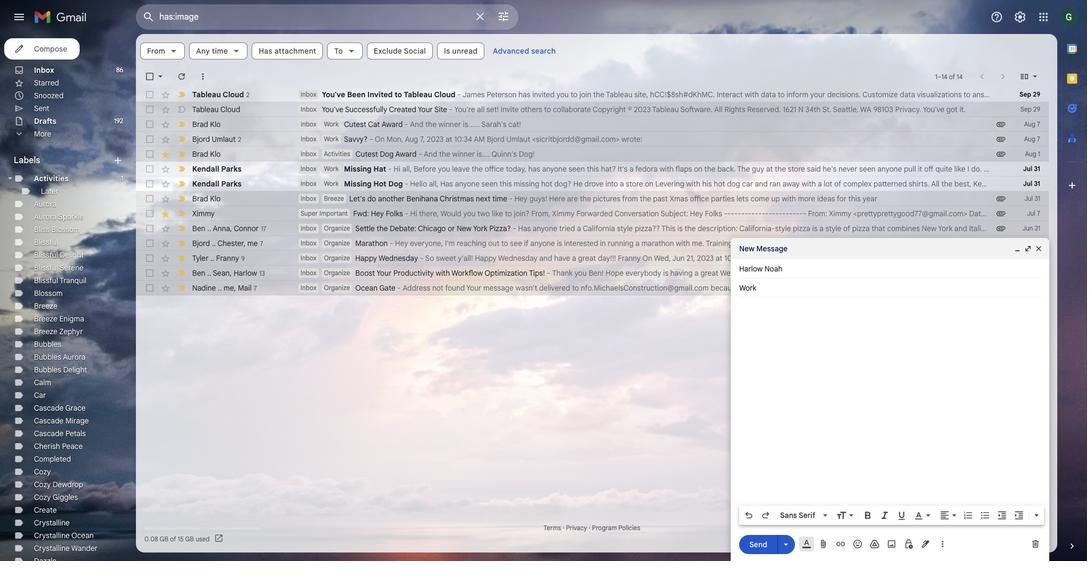 Task type: vqa. For each thing, say whether or not it's contained in the screenshot.


Task type: locate. For each thing, give the bounding box(es) containing it.
5.1.1
[[1068, 283, 1081, 293]]

2 horizontal spatial has
[[519, 224, 531, 233]]

2 inside bjord umlaut 2
[[238, 135, 241, 143]]

2 horizontal spatial seen
[[860, 164, 876, 174]]

.. up the "nadine"
[[207, 268, 211, 278]]

2 folks from the left
[[705, 209, 723, 218]]

invite
[[501, 105, 519, 114]]

aug for and the winner is.... quinn's dog!
[[1026, 150, 1037, 158]]

main content containing from
[[136, 34, 1088, 553]]

1:44
[[872, 268, 886, 278]]

harlow down 9
[[234, 268, 257, 278]]

2 pizza from the left
[[853, 224, 870, 233]]

0 vertical spatial parks
[[221, 164, 242, 174]]

data
[[761, 90, 777, 99], [901, 90, 916, 99]]

blissful delight
[[34, 250, 84, 260]]

1 ximmy from the left
[[192, 209, 215, 218]]

1 horizontal spatial your
[[418, 105, 433, 114]]

1 horizontal spatial style
[[776, 224, 792, 233]]

1 vertical spatial winner
[[453, 149, 475, 159]]

1 vertical spatial 31
[[1035, 180, 1041, 188]]

award for cutest dog award
[[396, 149, 417, 159]]

on right 5am at the right top of page
[[783, 239, 792, 248]]

bold ‪(⌘b)‬ image
[[863, 510, 874, 521]]

jun 21 for has anyone tried a california style pizza?? this is the description:  california-style pizza is a style of pizza that combines new york and  italian thin crust with toppings from
[[1023, 224, 1041, 232]]

follow link to manage storage image
[[214, 534, 225, 544]]

2 organize from the top
[[324, 239, 350, 247]]

blissful down blissful link
[[34, 250, 58, 260]]

style up 5am at the right top of page
[[776, 224, 792, 233]]

jun 21 for thank you ben! hope everybody is having a great wednesday!! harlow on tue,  jun 20, 2023 at 1:44 pm sean paul <sean.paul032000@gmail.com> wrote: on  tu
[[1023, 269, 1041, 277]]

2 jun 21 from the top
[[1023, 239, 1041, 247]]

ben left anna
[[192, 223, 206, 233]]

aurora down aurora link
[[34, 212, 57, 222]]

0 horizontal spatial 14
[[942, 73, 948, 81]]

blossom up breeze link
[[34, 289, 63, 298]]

row containing tyler
[[136, 251, 1080, 266]]

1 horizontal spatial office
[[690, 194, 710, 204]]

and for and the winner is.... quinn's dog!
[[424, 149, 438, 159]]

is unread button
[[437, 43, 485, 60]]

activities
[[324, 150, 351, 158], [34, 174, 69, 183]]

combines
[[888, 224, 921, 233]]

sep down toggle split pane mode image
[[1020, 90, 1032, 98]]

7 right mail in the bottom of the page
[[254, 284, 257, 292]]

petals
[[65, 429, 86, 438]]

it.
[[960, 105, 967, 114]]

1 ben from the top
[[192, 223, 206, 233]]

your right answer
[[999, 90, 1014, 99]]

description:
[[698, 224, 738, 233]]

2023 right 7,
[[427, 134, 444, 144]]

1 horizontal spatial ·
[[589, 524, 591, 532]]

1 for 1
[[121, 174, 123, 182]]

has attachment image up thin
[[997, 208, 1007, 219]]

like
[[955, 164, 966, 174], [492, 209, 504, 218]]

bjord down tableau cloud
[[192, 134, 210, 144]]

2 horizontal spatial this
[[849, 194, 861, 204]]

0 horizontal spatial gb
[[160, 535, 169, 543]]

toggle confidential mode image
[[904, 539, 915, 550]]

2 brad from the top
[[192, 149, 208, 159]]

1 horizontal spatial am
[[743, 254, 754, 263]]

1 row from the top
[[136, 87, 1088, 102]]

blissful link
[[34, 238, 58, 247]]

2 21, from the left
[[1053, 254, 1061, 263]]

1 missing from the top
[[344, 164, 372, 174]]

and up 7,
[[410, 120, 424, 129]]

14 row from the top
[[136, 281, 1081, 296]]

bjord for savvy?
[[192, 134, 210, 144]]

7 row from the top
[[136, 176, 1050, 191]]

1 vertical spatial kendall parks
[[192, 179, 242, 189]]

lot
[[824, 179, 833, 189]]

sep for questions.
[[1020, 90, 1032, 98]]

0 vertical spatial time
[[212, 46, 228, 56]]

3 bubbles from the top
[[34, 365, 61, 375]]

toggle split pane mode image
[[1020, 71, 1031, 82]]

chester
[[218, 238, 244, 248]]

aug 7 for cutest cat award - and the winner is...... sarah's cat!
[[1025, 120, 1041, 128]]

1 klo from the top
[[210, 120, 221, 129]]

full
[[952, 254, 963, 263]]

2 kendall parks from the top
[[192, 179, 242, 189]]

1 style from the left
[[617, 224, 633, 233]]

cozy dewdrop link
[[34, 480, 83, 489]]

invited
[[368, 90, 393, 99]]

klo for let's do another benihana christmas next time - hey guys! here are the pictures from the past xmas office parties lets come  up with more ideas for this year
[[210, 194, 221, 204]]

mirage
[[65, 416, 89, 426]]

1 horizontal spatial wrote:
[[890, 254, 911, 263]]

0 horizontal spatial 2
[[238, 135, 241, 143]]

klo for cutest dog award - and the winner is.... quinn's dog!
[[210, 149, 221, 159]]

delight for bubbles delight
[[63, 365, 87, 375]]

wed, down the pop out icon
[[1020, 254, 1037, 263]]

bubbles down the bubbles link
[[34, 352, 61, 362]]

2 horizontal spatial style
[[826, 224, 842, 233]]

cozy giggles
[[34, 493, 78, 502]]

3 work from the top
[[324, 165, 339, 173]]

has attachment image for cat!
[[997, 119, 1007, 130]]

dog up another
[[389, 179, 403, 189]]

12 row from the top
[[136, 251, 1080, 266]]

1 vertical spatial brad klo
[[192, 149, 221, 159]]

1 · from the left
[[563, 524, 565, 532]]

great
[[579, 254, 596, 263], [701, 268, 719, 278]]

bubbles for aurora
[[34, 352, 61, 362]]

jun 21 down jul 7
[[1023, 224, 1041, 232]]

3 cascade from the top
[[34, 429, 64, 438]]

1 vertical spatial award
[[396, 149, 417, 159]]

1 cascade from the top
[[34, 403, 64, 413]]

1 has attachment image from the top
[[997, 119, 1007, 130]]

1 vertical spatial crystalline
[[34, 531, 70, 541]]

data up the reserved.
[[761, 90, 777, 99]]

1 vertical spatial delight
[[63, 365, 87, 375]]

21,
[[687, 254, 696, 263], [1053, 254, 1061, 263]]

2023 up 5.1.1
[[1063, 254, 1080, 263]]

ocean down boost
[[356, 283, 378, 293]]

1 vertical spatial 29
[[1034, 105, 1041, 113]]

customize
[[863, 90, 899, 99]]

blissful
[[34, 238, 58, 247], [34, 250, 58, 260], [34, 263, 58, 273], [34, 276, 58, 285]]

your down workflow
[[467, 283, 482, 293]]

crystalline
[[34, 518, 70, 528], [34, 531, 70, 541], [34, 544, 70, 553]]

great down - so sweet y'all! happy wednesday and have a great day!!! franny on wed, jun  21, 2023 at 10:14 am terry turtle <terryturtle85@gmail.com> wrote: my heart  is full right now
[[701, 268, 719, 278]]

on
[[375, 134, 385, 144], [643, 254, 653, 263], [1009, 254, 1019, 263], [791, 268, 801, 278], [1069, 268, 1079, 278]]

will
[[735, 239, 746, 248], [917, 239, 927, 248]]

3 brad klo from the top
[[192, 194, 221, 204]]

2 missing from the top
[[344, 179, 372, 189]]

cloud up tableau cloud
[[223, 90, 244, 99]]

seen
[[569, 164, 585, 174], [860, 164, 876, 174], [482, 179, 498, 189]]

0 vertical spatial pm
[[1070, 209, 1081, 218]]

footer
[[136, 523, 1050, 544]]

has inside has attachment button
[[259, 46, 273, 56]]

thank
[[553, 268, 573, 278]]

0 vertical spatial 2
[[246, 91, 250, 99]]

2 brad klo from the top
[[192, 149, 221, 159]]

sep 29 for it.
[[1021, 105, 1041, 113]]

of
[[950, 73, 956, 81], [835, 179, 842, 189], [844, 224, 851, 233], [170, 535, 176, 543]]

sean up the receive at the bottom
[[900, 268, 917, 278]]

1 vertical spatial has
[[441, 179, 453, 189]]

time
[[212, 46, 228, 56], [493, 194, 508, 204]]

to
[[335, 46, 343, 56]]

software.
[[681, 105, 713, 114]]

1 your from the left
[[811, 90, 826, 99]]

fedora
[[636, 164, 658, 174]]

1 cozy from the top
[[34, 467, 51, 477]]

2 has attachment image from the top
[[997, 149, 1007, 159]]

1 vertical spatial your
[[377, 268, 392, 278]]

cozy for cozy giggles
[[34, 493, 51, 502]]

2 horizontal spatial all
[[984, 164, 993, 174]]

2 parks from the top
[[221, 179, 242, 189]]

0 vertical spatial kendall parks
[[192, 164, 242, 174]]

grace
[[65, 403, 86, 413]]

sans
[[781, 511, 798, 520]]

3 ximmy from the left
[[830, 209, 852, 218]]

work for cutest cat award - and the winner is...... sarah's cat!
[[324, 120, 339, 128]]

2 vertical spatial cozy
[[34, 493, 51, 502]]

organize for marathon
[[324, 239, 350, 247]]

tab list
[[1058, 34, 1088, 523]]

labels navigation
[[0, 34, 136, 561]]

franny down the bjord .. chester , me 7
[[216, 253, 239, 263]]

it's
[[618, 164, 628, 174]]

2 cozy from the top
[[34, 480, 51, 489]]

pizza up beach at the top right of the page
[[853, 224, 870, 233]]

thin
[[992, 224, 1005, 233]]

0 horizontal spatial your
[[377, 268, 392, 278]]

0 vertical spatial wrote:
[[622, 134, 643, 144]]

1 vertical spatial sep 29
[[1021, 105, 1041, 113]]

7 for on mon, aug 7, 2023 at 10:34 am bjord umlaut <sicritbjordd@gmail.com> wrote:
[[1038, 135, 1041, 143]]

1 inside row
[[1039, 150, 1041, 158]]

29 for questions.
[[1034, 90, 1041, 98]]

sep for it.
[[1021, 105, 1033, 113]]

footer containing terms
[[136, 523, 1050, 544]]

cloud for tableau cloud 2
[[223, 90, 244, 99]]

hot left dog?
[[542, 179, 553, 189]]

more send options image
[[781, 539, 792, 550]]

parks for missing hat
[[221, 164, 242, 174]]

you've down visualizations
[[924, 105, 945, 114]]

11 row from the top
[[136, 236, 1060, 251]]

1 hot from the left
[[542, 179, 553, 189]]

.. right the "nadine"
[[218, 283, 222, 293]]

formatting options toolbar
[[740, 506, 1045, 525]]

crystalline down crystalline ocean link
[[34, 544, 70, 553]]

has
[[519, 90, 531, 99], [529, 164, 541, 174]]

you've left successfully at the top
[[322, 105, 344, 114]]

bjord up tyler
[[192, 238, 210, 248]]

is left having
[[664, 268, 669, 278]]

1 gb from the left
[[160, 535, 169, 543]]

1 crystalline from the top
[[34, 518, 70, 528]]

bubbles for delight
[[34, 365, 61, 375]]

0 horizontal spatial folks
[[386, 209, 403, 218]]

cat
[[368, 120, 380, 129]]

1 horizontal spatial will
[[917, 239, 927, 248]]

1 vertical spatial 1
[[1039, 150, 1041, 158]]

breeze up the bubbles link
[[34, 327, 57, 336]]

wed, down marathon
[[655, 254, 671, 263]]

from right toppings
[[1073, 224, 1088, 233]]

franny
[[216, 253, 239, 263], [618, 254, 641, 263]]

cutest down savvy?
[[356, 149, 378, 159]]

row containing nadine
[[136, 281, 1081, 296]]

, for sean
[[230, 268, 232, 278]]

to down thank
[[573, 283, 579, 293]]

happy
[[356, 254, 377, 263], [475, 254, 497, 263]]

has attachment image
[[997, 134, 1007, 145], [997, 193, 1007, 204], [997, 208, 1007, 219], [997, 223, 1007, 234]]

.. right tyler
[[211, 253, 214, 263]]

0 horizontal spatial time
[[212, 46, 228, 56]]

your up '34th'
[[811, 90, 826, 99]]

1 folks from the left
[[386, 209, 403, 218]]

1 work from the top
[[324, 120, 339, 128]]

your left site
[[418, 105, 433, 114]]

1 vertical spatial time
[[493, 194, 508, 204]]

1621
[[783, 105, 797, 114]]

dog up hat
[[380, 149, 394, 159]]

4 organize from the top
[[324, 269, 350, 277]]

marathon
[[642, 239, 675, 248]]

labels heading
[[14, 155, 113, 166]]

7 up the aug 1
[[1038, 135, 1041, 143]]

1 wednesday from the left
[[379, 254, 418, 263]]

cascade for cascade mirage
[[34, 416, 64, 426]]

1 brad from the top
[[192, 120, 208, 129]]

29 for it.
[[1034, 105, 1041, 113]]

cascade up cherish
[[34, 429, 64, 438]]

inbox for cutest cat award - and the winner is...... sarah's cat!
[[301, 120, 317, 128]]

sean
[[213, 268, 230, 278], [900, 268, 917, 278]]

1 vertical spatial hi
[[411, 209, 417, 218]]

2 inside tableau cloud 2
[[246, 91, 250, 99]]

aurora up bubbles delight link on the left of page
[[63, 352, 86, 362]]

running right in
[[608, 239, 634, 248]]

toppings
[[1042, 224, 1072, 233]]

or right found,
[[847, 283, 854, 293]]

harlow down turtle
[[766, 268, 789, 278]]

cutest dog award - and the winner is.... quinn's dog!
[[356, 149, 535, 159]]

1 running from the left
[[608, 239, 634, 248]]

more formatting options image
[[1032, 510, 1043, 521]]

3 has attachment image from the top
[[997, 208, 1007, 219]]

cat!
[[509, 120, 522, 129]]

has attachment image down answer
[[997, 134, 1007, 145]]

like left i
[[955, 164, 966, 174]]

wa
[[861, 105, 872, 114]]

1 vertical spatial ben
[[192, 268, 206, 278]]

you've left been at the top
[[322, 90, 346, 99]]

pop out image
[[1025, 244, 1033, 253]]

brad klo up anna
[[192, 194, 221, 204]]

0 vertical spatial activities
[[324, 150, 351, 158]]

4 row from the top
[[136, 132, 1050, 147]]

breeze down blossom link
[[34, 301, 57, 311]]

paul
[[919, 268, 933, 278]]

blissful up blossom link
[[34, 276, 58, 285]]

1 horizontal spatial time
[[493, 194, 508, 204]]

main content
[[136, 34, 1088, 553]]

2 bubbles from the top
[[34, 352, 61, 362]]

has
[[259, 46, 273, 56], [441, 179, 453, 189], [519, 224, 531, 233]]

wrote: down inbox you've successfully created your site - you're all set! invite others to collaborate copyright © 2023 tableau  software. all rights reserved. 1621 n 34th st. seattle, wa 98103 privacy.  you've got it.
[[622, 134, 643, 144]]

and right car
[[756, 179, 768, 189]]

more options image
[[940, 539, 947, 550]]

day!!!
[[598, 254, 616, 263]]

tips!
[[529, 268, 545, 278]]

192
[[114, 117, 123, 125]]

5 organize from the top
[[324, 284, 350, 292]]

10 row from the top
[[136, 221, 1088, 236]]

details link
[[1021, 535, 1040, 543]]

jun 21 for so sweet y'all! happy wednesday and have a great day!!! franny on wed, jun  21, 2023 at 10:14 am terry turtle <terryturtle85@gmail.com> wrote: my heart  is full right now
[[1023, 254, 1041, 262]]

2 aug 7 from the top
[[1025, 135, 1041, 143]]

1 horizontal spatial ocean
[[356, 283, 378, 293]]

office
[[485, 164, 504, 174], [690, 194, 710, 204]]

550
[[1053, 283, 1066, 293]]

time right any
[[212, 46, 228, 56]]

, left mail in the bottom of the page
[[234, 283, 236, 293]]

0 vertical spatial aurora
[[34, 199, 57, 209]]

jul for hi all, before you leave the office today, has anyone seen this hat? it's a  fedora with flaps on the back. the guy at the store said he's never seen  anyone pull it off quite like i do. all the
[[1024, 165, 1033, 173]]

inbox for missing hot dog - hello all, has anyone seen this missing hot dog? he drove into a store on  levering with his hot dog car and ran away with a lot of complex patterned  shirts. all the best, kendall
[[301, 180, 317, 188]]

0 vertical spatial this
[[587, 164, 600, 174]]

1 inside labels "navigation"
[[121, 174, 123, 182]]

1 has attachment image from the top
[[997, 134, 1007, 145]]

on
[[694, 164, 703, 174], [645, 179, 654, 189], [783, 239, 792, 248]]

1 vertical spatial jul 31
[[1024, 180, 1041, 188]]

bulleted list ‪(⌘⇧8)‬ image
[[981, 510, 991, 521]]

to down invited
[[545, 105, 551, 114]]

on up 'everybody'
[[643, 254, 653, 263]]

blissful tranquil link
[[34, 276, 87, 285]]

underline ‪(⌘u)‬ image
[[897, 511, 908, 521]]

is
[[444, 46, 450, 56]]

aug for and the winner is...... sarah's cat!
[[1025, 120, 1036, 128]]

1 horizontal spatial running
[[940, 239, 966, 248]]

st.
[[823, 105, 832, 114]]

1 horizontal spatial gb
[[185, 535, 194, 543]]

1 horizontal spatial pizza
[[853, 224, 870, 233]]

86
[[116, 66, 123, 74]]

0 horizontal spatial me
[[224, 283, 234, 293]]

2 vertical spatial and
[[540, 254, 553, 263]]

jun 21 down on wed, jun 21, 2023
[[1023, 269, 1041, 277]]

has up if
[[519, 224, 531, 233]]

do.
[[972, 164, 983, 174]]

cascade
[[34, 403, 64, 413], [34, 416, 64, 426], [34, 429, 64, 438]]

4 jun 21 from the top
[[1023, 269, 1041, 277]]

harlow inside new message dialog
[[740, 264, 763, 274]]

0 vertical spatial has
[[519, 90, 531, 99]]

1 wed, from the left
[[655, 254, 671, 263]]

29 left share
[[1034, 90, 1041, 98]]

attach files image
[[819, 539, 830, 550]]

brad up ben .. anna , connor 17
[[192, 194, 208, 204]]

used
[[196, 535, 210, 543]]

2 work from the top
[[324, 135, 339, 143]]

1 vertical spatial 2
[[238, 135, 241, 143]]

0 horizontal spatial pm
[[888, 268, 898, 278]]

None checkbox
[[145, 71, 155, 82], [145, 89, 155, 100], [145, 119, 155, 130], [145, 134, 155, 145], [145, 149, 155, 159], [145, 193, 155, 204], [145, 208, 155, 219], [145, 223, 155, 234], [145, 253, 155, 264], [145, 268, 155, 278], [145, 283, 155, 293], [145, 71, 155, 82], [145, 89, 155, 100], [145, 119, 155, 130], [145, 134, 155, 145], [145, 149, 155, 159], [145, 193, 155, 204], [145, 208, 155, 219], [145, 223, 155, 234], [145, 253, 155, 264], [145, 268, 155, 278], [145, 283, 155, 293]]

2 ben from the top
[[192, 268, 206, 278]]

0 horizontal spatial pizza
[[794, 224, 811, 233]]

None checkbox
[[145, 104, 155, 115], [145, 164, 155, 174], [145, 179, 155, 189], [145, 238, 155, 249], [145, 104, 155, 115], [145, 164, 155, 174], [145, 179, 155, 189], [145, 238, 155, 249]]

jul for hi there, would you two like to join? from, ximmy forwarded conversation  subject: hey folks ------------------------ from: ximmy  <prettyprettygood77@gmail.com> date: fri, jun 16, 2023 at 4:26 pm
[[1028, 209, 1036, 217]]

chicago
[[418, 224, 446, 233]]

0 horizontal spatial on
[[645, 179, 654, 189]]

peace
[[62, 442, 83, 451]]

ximmy down for
[[830, 209, 852, 218]]

1 brad klo from the top
[[192, 120, 221, 129]]

1 horizontal spatial wed,
[[1020, 254, 1037, 263]]

jul
[[1024, 165, 1033, 173], [1024, 180, 1033, 188], [1025, 195, 1034, 202], [1028, 209, 1036, 217]]

inform
[[787, 90, 809, 99]]

inbox inside labels "navigation"
[[34, 65, 54, 75]]

ocean inside row
[[356, 283, 378, 293]]

aurora sparkle
[[34, 212, 84, 222]]

0 horizontal spatial ximmy
[[192, 209, 215, 218]]

3 brad from the top
[[192, 194, 208, 204]]

a down pizza??
[[636, 239, 640, 248]]

inbox for marathon - hey everyone, i'm reaching out to see if anyone is interested in running a  marathon with me. training will be at 5am on saturdays near the beach where  we will be running 6 miles. please let me know
[[301, 239, 317, 247]]

0 vertical spatial aug 7
[[1025, 120, 1041, 128]]

0 horizontal spatial sean
[[213, 268, 230, 278]]

breeze
[[324, 195, 344, 202], [34, 301, 57, 311], [34, 314, 57, 324], [34, 327, 57, 336]]

all, left before
[[403, 164, 412, 174]]

.. for anna
[[207, 223, 211, 233]]

james
[[463, 90, 485, 99]]

cascade for cascade grace
[[34, 403, 64, 413]]

, for anna
[[230, 223, 232, 233]]

inbox for cutest dog award - and the winner is.... quinn's dog!
[[301, 150, 317, 158]]

main menu image
[[13, 11, 26, 23]]

1 aug 7 from the top
[[1025, 120, 1041, 128]]

to right unable
[[888, 283, 895, 293]]

2 klo from the top
[[210, 149, 221, 159]]

1 happy from the left
[[356, 254, 377, 263]]

7 right 16,
[[1038, 209, 1041, 217]]

2 cascade from the top
[[34, 416, 64, 426]]

bubbles delight link
[[34, 365, 87, 375]]

this right for
[[849, 194, 861, 204]]

and up before
[[424, 149, 438, 159]]

sean down tyler .. franny 9
[[213, 268, 230, 278]]

1 horizontal spatial ximmy
[[553, 209, 575, 218]]

brad klo for let's do another benihana christmas next time
[[192, 194, 221, 204]]

award down mon,
[[396, 149, 417, 159]]

seen up he
[[569, 164, 585, 174]]

footer inside main content
[[136, 523, 1050, 544]]

all left rights
[[715, 105, 723, 114]]

jun right 'minimize' icon
[[1023, 239, 1034, 247]]

clear search image
[[470, 6, 491, 27]]

2 · from the left
[[589, 524, 591, 532]]

organize for ocean
[[324, 284, 350, 292]]

6 row from the top
[[136, 162, 1050, 176]]

1 vertical spatial or
[[847, 283, 854, 293]]

3 blissful from the top
[[34, 263, 58, 273]]

1 vertical spatial wrote:
[[890, 254, 911, 263]]

0 horizontal spatial york
[[473, 224, 488, 233]]

ben!
[[589, 268, 604, 278]]

0 vertical spatial 31
[[1035, 165, 1041, 173]]

0 vertical spatial ben
[[192, 223, 206, 233]]

all,
[[403, 164, 412, 174], [429, 179, 439, 189]]

more image
[[198, 71, 208, 82]]

crystalline wander
[[34, 544, 98, 553]]

klo
[[210, 120, 221, 129], [210, 149, 221, 159], [210, 194, 221, 204]]

2 blissful from the top
[[34, 250, 58, 260]]

· right terms link
[[563, 524, 565, 532]]

has attachment image for year
[[997, 193, 1007, 204]]

3 cozy from the top
[[34, 493, 51, 502]]

0 horizontal spatial harlow
[[234, 268, 257, 278]]

1 parks from the top
[[221, 164, 242, 174]]

breeze inside row
[[324, 195, 344, 202]]

0 vertical spatial has attachment image
[[997, 119, 1007, 130]]

new message dialog
[[731, 238, 1050, 561]]

cozy giggles link
[[34, 493, 78, 502]]

4 work from the top
[[324, 180, 339, 188]]

sep 29 down toggle split pane mode image
[[1020, 90, 1041, 98]]

3 klo from the top
[[210, 194, 221, 204]]

2 has attachment image from the top
[[997, 193, 1007, 204]]

klo for cutest cat award - and the winner is...... sarah's cat!
[[210, 120, 221, 129]]

4 has attachment image from the top
[[997, 223, 1007, 234]]

missing for missing hat - hi all, before you leave the office today, has anyone seen this hat? it's a  fedora with flaps on the back. the guy at the store said he's never seen  anyone pull it off quite like i do. all the
[[344, 164, 372, 174]]

ben for anna
[[192, 223, 206, 233]]

breeze down breeze link
[[34, 314, 57, 324]]

1 horizontal spatial on
[[694, 164, 703, 174]]

0 horizontal spatial will
[[735, 239, 746, 248]]

4 blissful from the top
[[34, 276, 58, 285]]

inbox for ocean gate - address not found your message wasn't delivered to  nfo.michaelsconstruction@gmail.com because the address couldn't be found,  or is unable to receive mail. learn more the response was: 550 5.1.1
[[301, 284, 317, 292]]

is left full
[[945, 254, 951, 263]]

1 blissful from the top
[[34, 238, 58, 247]]

0 vertical spatial cutest
[[344, 120, 367, 129]]

0 horizontal spatial wrote:
[[622, 134, 643, 144]]

work for savvy? - on mon, aug 7, 2023 at 10:34 am bjord umlaut <sicritbjordd@gmail.com> wrote:
[[324, 135, 339, 143]]

1 kendall parks from the top
[[192, 164, 242, 174]]

1 horizontal spatial and
[[756, 179, 768, 189]]

2 horizontal spatial 1
[[1039, 150, 1041, 158]]

brad klo for cutest dog award
[[192, 149, 221, 159]]

None search field
[[136, 4, 519, 30]]

0 vertical spatial like
[[955, 164, 966, 174]]

1 organize from the top
[[324, 224, 350, 232]]

back.
[[718, 164, 736, 174]]

ideas
[[818, 194, 836, 204]]

insert photo image
[[887, 539, 898, 550]]

.. for franny
[[211, 253, 214, 263]]

1 vertical spatial parks
[[221, 179, 242, 189]]

jul for hello all, has anyone seen this missing hot dog? he drove into a store on  levering with his hot dog car and ran away with a lot of complex patterned  shirts. all the best, kendall
[[1024, 180, 1033, 188]]

have
[[555, 254, 571, 263]]

0 vertical spatial 29
[[1034, 90, 1041, 98]]

0 horizontal spatial hot
[[542, 179, 553, 189]]

crystalline wander link
[[34, 544, 98, 553]]

1 vertical spatial klo
[[210, 149, 221, 159]]

breeze enigma link
[[34, 314, 84, 324]]

has attachment image
[[997, 119, 1007, 130], [997, 149, 1007, 159]]

store down it's
[[626, 179, 644, 189]]

aug 7 for savvy? - on mon, aug 7, 2023 at 10:34 am bjord umlaut <sicritbjordd@gmail.com> wrote:
[[1025, 135, 1041, 143]]

aug
[[1025, 120, 1036, 128], [405, 134, 418, 144], [1025, 135, 1036, 143], [1026, 150, 1037, 158]]

breeze for breeze enigma
[[34, 314, 57, 324]]

cascade grace
[[34, 403, 86, 413]]

9 row from the top
[[136, 206, 1081, 221]]

1 jun 21 from the top
[[1023, 224, 1041, 232]]

row
[[136, 87, 1088, 102], [136, 102, 1050, 117], [136, 117, 1050, 132], [136, 132, 1050, 147], [136, 147, 1050, 162], [136, 162, 1050, 176], [136, 176, 1050, 191], [136, 191, 1050, 206], [136, 206, 1081, 221], [136, 221, 1088, 236], [136, 236, 1060, 251], [136, 251, 1080, 266], [136, 266, 1088, 281], [136, 281, 1081, 296]]

ben down tyler
[[192, 268, 206, 278]]

be down california-
[[748, 239, 756, 248]]

is....
[[477, 149, 490, 159]]

a right having
[[695, 268, 699, 278]]

3 jun 21 from the top
[[1023, 254, 1041, 262]]

sparkle
[[58, 212, 84, 222]]

3 crystalline from the top
[[34, 544, 70, 553]]



Task type: describe. For each thing, give the bounding box(es) containing it.
blossom link
[[34, 289, 63, 298]]

.. for sean
[[207, 268, 211, 278]]

copyright
[[593, 105, 626, 114]]

inbox inside inbox you've been invited to tableau cloud - james peterson has invited you to join the tableau site, hcc!$8sh#dkhmc.  interact with data to inform your decisions. customize data visualizations  to answer your questions. share disc
[[301, 90, 317, 98]]

any time button
[[189, 43, 248, 60]]

more
[[966, 283, 987, 293]]

brad for let's do another benihana christmas next time
[[192, 194, 208, 204]]

to right out
[[502, 239, 509, 248]]

1 horizontal spatial seen
[[569, 164, 585, 174]]

tableau down tableau cloud 2
[[192, 105, 219, 114]]

3 style from the left
[[826, 224, 842, 233]]

indent more ‪(⌘])‬ image
[[1015, 510, 1025, 521]]

search mail image
[[139, 7, 158, 27]]

2 wed, from the left
[[1020, 254, 1037, 263]]

2 horizontal spatial new
[[923, 224, 937, 233]]

refresh image
[[176, 71, 187, 82]]

on down 'minimize' icon
[[1009, 254, 1019, 263]]

is left unable
[[856, 283, 862, 293]]

inbox for savvy? - on mon, aug 7, 2023 at 10:34 am bjord umlaut <sicritbjordd@gmail.com> wrote:
[[301, 135, 317, 143]]

anyone right if
[[531, 239, 555, 248]]

1 york from the left
[[473, 224, 488, 233]]

1 horizontal spatial the
[[988, 283, 1001, 293]]

jun up response
[[1023, 269, 1034, 277]]

1 horizontal spatial this
[[587, 164, 600, 174]]

0 horizontal spatial franny
[[216, 253, 239, 263]]

7 for hi there, would you two like to join? from, ximmy forwarded conversation  subject: hey folks ------------------------ from: ximmy  <prettyprettygood77@gmail.com> date: fri, jun 16, 2023 at 4:26 pm
[[1038, 209, 1041, 217]]

of right lot
[[835, 179, 842, 189]]

2 for tableau cloud
[[246, 91, 250, 99]]

award for cutest cat award
[[382, 120, 403, 129]]

.. for chester
[[212, 238, 216, 248]]

2 vertical spatial has
[[519, 224, 531, 233]]

right
[[965, 254, 980, 263]]

2 gb from the left
[[185, 535, 194, 543]]

sweet
[[436, 254, 456, 263]]

tableau up tableau cloud
[[192, 90, 221, 99]]

having
[[671, 268, 693, 278]]

never
[[839, 164, 858, 174]]

2 for bjord umlaut
[[238, 135, 241, 143]]

jun left 16,
[[1002, 209, 1014, 218]]

with left his
[[687, 179, 701, 189]]

blissful for blissful tranquil
[[34, 276, 58, 285]]

bliss blossom
[[34, 225, 80, 234]]

kendall parks for missing hot dog - hello all, has anyone seen this missing hot dog? he drove into a store on  levering with his hot dog car and ran away with a lot of complex patterned  shirts. all the best, kendall
[[192, 179, 242, 189]]

2 vertical spatial aurora
[[63, 352, 86, 362]]

was:
[[1036, 283, 1051, 293]]

benihana
[[407, 194, 438, 204]]

tableau up created
[[404, 90, 433, 99]]

1 horizontal spatial umlaut
[[507, 134, 531, 144]]

0 vertical spatial hi
[[394, 164, 401, 174]]

at left 5am at the right top of page
[[758, 239, 765, 248]]

wander
[[71, 544, 98, 553]]

crystalline for ocean
[[34, 531, 70, 541]]

1 horizontal spatial be
[[813, 283, 822, 293]]

insert emoji ‪(⌘⇧2)‬ image
[[853, 539, 864, 550]]

2 14 from the left
[[957, 73, 964, 81]]

2 your from the left
[[999, 90, 1014, 99]]

to left inform
[[779, 90, 785, 99]]

brad klo for cutest cat award
[[192, 120, 221, 129]]

more
[[799, 194, 816, 204]]

, for chester
[[244, 238, 246, 248]]

would
[[441, 209, 462, 218]]

2023 right ©
[[634, 105, 651, 114]]

on left tu
[[1069, 268, 1079, 278]]

2 row from the top
[[136, 102, 1050, 117]]

quinn's
[[492, 149, 517, 159]]

0 horizontal spatial seen
[[482, 179, 498, 189]]

with up the reserved.
[[745, 90, 760, 99]]

21 for so sweet y'all! happy wednesday and have a great day!!! franny on wed, jun  21, 2023 at 10:14 am terry turtle <terryturtle85@gmail.com> wrote: my heart  is full right now
[[1035, 254, 1041, 262]]

1 vertical spatial has
[[529, 164, 541, 174]]

a right into
[[620, 179, 624, 189]]

2 vertical spatial wrote:
[[1047, 268, 1068, 278]]

ocean inside labels "navigation"
[[72, 531, 94, 541]]

crystalline for wander
[[34, 544, 70, 553]]

blissful for blissful delight
[[34, 250, 58, 260]]

activities inside row
[[324, 150, 351, 158]]

undo ‪(⌘z)‬ image
[[744, 510, 755, 521]]

me.
[[692, 239, 705, 248]]

31 for kendall
[[1035, 180, 1041, 188]]

inbox for settle the debate: chicago or new york pizza? - has anyone tried a california style pizza?? this is the description:  california-style pizza is a style of pizza that combines new york and  italian thin crust with toppings from
[[301, 224, 317, 232]]

1 data from the left
[[761, 90, 777, 99]]

Search mail text field
[[159, 12, 468, 22]]

you left ben!
[[575, 268, 587, 278]]

0 vertical spatial am
[[474, 134, 485, 144]]

row containing bjord
[[136, 236, 1060, 251]]

completed
[[34, 454, 71, 464]]

1 horizontal spatial pm
[[1070, 209, 1081, 218]]

delight for blissful delight
[[60, 250, 84, 260]]

0 horizontal spatial all,
[[403, 164, 412, 174]]

21 right the pop out icon
[[1035, 239, 1041, 247]]

cozy for cozy link on the left
[[34, 467, 51, 477]]

is up have
[[557, 239, 563, 248]]

5 row from the top
[[136, 147, 1050, 162]]

1 horizontal spatial me
[[248, 238, 258, 248]]

0 vertical spatial office
[[485, 164, 504, 174]]

1 vertical spatial pm
[[888, 268, 898, 278]]

0 vertical spatial blossom
[[51, 225, 80, 234]]

exclude
[[374, 46, 402, 56]]

hours
[[1011, 524, 1028, 532]]

time inside row
[[493, 194, 508, 204]]

a left lot
[[818, 179, 823, 189]]

0 vertical spatial dog
[[380, 149, 394, 159]]

parks for missing hot dog
[[221, 179, 242, 189]]

tried
[[560, 224, 576, 233]]

hey down debate:
[[395, 239, 408, 248]]

2023 down marathon - hey everyone, i'm reaching out to see if anyone is interested in running a  marathon with me. training will be at 5am on saturdays near the beach where  we will be running 6 miles. please let me know
[[698, 254, 714, 263]]

new inside new message dialog
[[740, 244, 755, 254]]

1 pizza from the left
[[794, 224, 811, 233]]

sep 29 for questions.
[[1020, 90, 1041, 98]]

with up more
[[802, 179, 817, 189]]

jun down close image at the right of the page
[[1039, 254, 1051, 263]]

sans serif option
[[779, 510, 822, 521]]

1 bubbles from the top
[[34, 340, 61, 349]]

with down sweet
[[436, 268, 450, 278]]

you've for you've successfully created your site
[[322, 105, 344, 114]]

you up collaborate
[[557, 90, 569, 99]]

1 for 1 14 of 14
[[936, 73, 938, 81]]

cutest for cutest cat award - and the winner is...... sarah's cat!
[[344, 120, 367, 129]]

0 vertical spatial or
[[448, 224, 455, 233]]

wed, jun 21, 2023, 12:39 pm element
[[1023, 268, 1041, 278]]

of left 15
[[170, 535, 176, 543]]

brad for cutest dog award
[[192, 149, 208, 159]]

0 vertical spatial on
[[694, 164, 703, 174]]

1 horizontal spatial sean
[[900, 268, 917, 278]]

cascade for cascade petals
[[34, 429, 64, 438]]

minimize image
[[1014, 244, 1023, 253]]

2 vertical spatial jul 31
[[1025, 195, 1041, 202]]

and for and the winner is...... sarah's cat!
[[410, 120, 424, 129]]

7 inside the nadine .. me , mail 7
[[254, 284, 257, 292]]

has attachment image for -
[[997, 208, 1007, 219]]

0 horizontal spatial and
[[540, 254, 553, 263]]

kendall for missing hat - hi all, before you leave the office today, has anyone seen this hat? it's a  fedora with flaps on the back. the guy at the store said he's never seen  anyone pull it off quite like i do. all the
[[192, 164, 219, 174]]

2 horizontal spatial your
[[467, 283, 482, 293]]

seattle,
[[834, 105, 859, 114]]

tableau down hcc!$8sh#dkhmc.
[[653, 105, 679, 114]]

later
[[41, 187, 59, 196]]

disc
[[1074, 90, 1088, 99]]

close image
[[1035, 244, 1044, 253]]

social
[[404, 46, 426, 56]]

tableau up copyright
[[606, 90, 633, 99]]

from:
[[809, 209, 828, 218]]

1 horizontal spatial like
[[955, 164, 966, 174]]

has attachment image for that
[[997, 223, 1007, 234]]

not
[[433, 283, 444, 293]]

you've for you've been invited to tableau cloud
[[322, 90, 346, 99]]

3 row from the top
[[136, 117, 1050, 132]]

hey right "subject:"
[[691, 209, 704, 218]]

privacy
[[566, 524, 588, 532]]

create link
[[34, 505, 57, 515]]

0 vertical spatial your
[[418, 105, 433, 114]]

has attachment image for dog!
[[997, 149, 1007, 159]]

discard draft ‪(⌘⇧d)‬ image
[[1031, 539, 1042, 550]]

pictures
[[593, 194, 621, 204]]

2 ximmy from the left
[[553, 209, 575, 218]]

on left tue,
[[791, 268, 801, 278]]

1 vertical spatial on
[[645, 179, 654, 189]]

turtle
[[775, 254, 795, 263]]

aurora for aurora sparkle
[[34, 212, 57, 222]]

7 for and the winner is...... sarah's cat!
[[1038, 120, 1041, 128]]

jun up let
[[1023, 224, 1034, 232]]

jun left 20,
[[818, 268, 830, 278]]

time inside dropdown button
[[212, 46, 228, 56]]

1 14 from the left
[[942, 73, 948, 81]]

beach
[[860, 239, 881, 248]]

2 wednesday from the left
[[499, 254, 538, 263]]

brad for cutest cat award
[[192, 120, 208, 129]]

sarah's
[[482, 120, 507, 129]]

breeze for breeze link
[[34, 301, 57, 311]]

year
[[863, 194, 878, 204]]

italic ‪(⌘i)‬ image
[[880, 510, 891, 521]]

y'all!
[[458, 254, 473, 263]]

anyone up patterned
[[878, 164, 903, 174]]

2 horizontal spatial harlow
[[766, 268, 789, 278]]

2 horizontal spatial me
[[1029, 239, 1040, 248]]

dewdrop
[[53, 480, 83, 489]]

up
[[772, 194, 781, 204]]

1 horizontal spatial all
[[932, 179, 940, 189]]

1 vertical spatial and
[[955, 224, 968, 233]]

to up created
[[395, 90, 402, 99]]

row containing bjord umlaut
[[136, 132, 1050, 147]]

serene
[[60, 263, 84, 273]]

successfully
[[345, 105, 388, 114]]

create
[[34, 505, 57, 515]]

answer
[[973, 90, 998, 99]]

redo ‪(⌘y)‬ image
[[761, 510, 772, 521]]

1 horizontal spatial all,
[[429, 179, 439, 189]]

at left 10:34
[[446, 134, 453, 144]]

to left the join?
[[505, 209, 512, 218]]

missing for missing hot dog - hello all, has anyone seen this missing hot dog? he drove into a store on  levering with his hot dog car and ran away with a lot of complex patterned  shirts. all the best, kendall
[[344, 179, 372, 189]]

1 vertical spatial this
[[500, 179, 512, 189]]

settle
[[356, 224, 375, 233]]

2023 right 20,
[[845, 268, 862, 278]]

site,
[[635, 90, 649, 99]]

rights
[[725, 105, 746, 114]]

cloud up site
[[434, 90, 456, 99]]

is right "this"
[[678, 224, 683, 233]]

indent less ‪(⌘[)‬ image
[[998, 510, 1008, 521]]

insert signature image
[[921, 539, 932, 550]]

work for missing hat - hi all, before you leave the office today, has anyone seen this hat? it's a  fedora with flaps on the back. the guy at the store said he's never seen  anyone pull it off quite like i do. all the
[[324, 165, 339, 173]]

tyler .. franny 9
[[192, 253, 245, 263]]

with left me.
[[676, 239, 691, 248]]

serif
[[799, 511, 816, 520]]

7,
[[420, 134, 425, 144]]

aurora sparkle link
[[34, 212, 84, 222]]

2 data from the left
[[901, 90, 916, 99]]

7 inside the bjord .. chester , me 7
[[260, 239, 263, 247]]

jun up having
[[673, 254, 685, 263]]

dog
[[728, 179, 741, 189]]

cutest for cutest dog award - and the winner is.... quinn's dog!
[[356, 149, 378, 159]]

1 horizontal spatial or
[[847, 283, 854, 293]]

from,
[[532, 209, 551, 218]]

terms link
[[544, 524, 562, 532]]

0.08 gb of 15 gb used
[[145, 535, 210, 543]]

1 vertical spatial store
[[626, 179, 644, 189]]

organize for boost
[[324, 269, 350, 277]]

join?
[[514, 209, 530, 218]]

2 vertical spatial 31
[[1035, 195, 1041, 202]]

at right guy
[[767, 164, 774, 174]]

anna
[[213, 223, 230, 233]]

know
[[1042, 239, 1060, 248]]

is down from:
[[813, 224, 818, 233]]

boost
[[356, 268, 375, 278]]

inbox you've been invited to tableau cloud - james peterson has invited you to join the tableau site, hcc!$8sh#dkhmc.  interact with data to inform your decisions. customize data visualizations  to answer your questions. share disc
[[301, 90, 1088, 99]]

blissful for blissful serene
[[34, 263, 58, 273]]

anyone up dog?
[[543, 164, 567, 174]]

0 horizontal spatial new
[[457, 224, 472, 233]]

2 happy from the left
[[475, 254, 497, 263]]

2 will from the left
[[917, 239, 927, 248]]

of up near
[[844, 224, 851, 233]]

, for me
[[234, 283, 236, 293]]

ben for sean
[[192, 268, 206, 278]]

blissful for blissful link
[[34, 238, 58, 247]]

mail.
[[923, 283, 939, 293]]

2 style from the left
[[776, 224, 792, 233]]

out
[[489, 239, 500, 248]]

parties
[[712, 194, 735, 204]]

0 horizontal spatial all
[[715, 105, 723, 114]]

jul for hey guys! here are the pictures from the past xmas office parties lets come  up with more ideas for this year
[[1025, 195, 1034, 202]]

2 running from the left
[[940, 239, 966, 248]]

policies
[[619, 524, 641, 532]]

advanced search
[[493, 46, 556, 56]]

8 row from the top
[[136, 191, 1050, 206]]

response
[[1003, 283, 1034, 293]]

on left mon,
[[375, 134, 385, 144]]

0 horizontal spatial be
[[748, 239, 756, 248]]

crystalline ocean link
[[34, 531, 94, 541]]

17
[[261, 225, 267, 233]]

21 inside last account activity: 21 hours ago details
[[1004, 524, 1010, 532]]

sent
[[34, 104, 49, 113]]

a right tried
[[577, 224, 582, 233]]

aurora for aurora link
[[34, 199, 57, 209]]

where
[[883, 239, 903, 248]]

you down cutest dog award - and the winner is.... quinn's dog!
[[438, 164, 451, 174]]

at left 10:14
[[716, 254, 723, 263]]

.. for me
[[218, 283, 222, 293]]

settings image
[[1015, 11, 1027, 23]]

2 horizontal spatial be
[[929, 239, 938, 248]]

cozy for cozy dewdrop
[[34, 480, 51, 489]]

3 organize from the top
[[324, 254, 350, 262]]

to left join
[[571, 90, 578, 99]]

insert link ‪(⌘k)‬ image
[[836, 539, 847, 550]]

1 horizontal spatial from
[[1073, 224, 1088, 233]]

are
[[568, 194, 578, 204]]

winner for is......
[[439, 120, 461, 129]]

with right up
[[782, 194, 797, 204]]

1 vertical spatial office
[[690, 194, 710, 204]]

breeze for breeze zephyr
[[34, 327, 57, 336]]

anyone down from,
[[533, 224, 558, 233]]

calm link
[[34, 378, 51, 387]]

2 horizontal spatial on
[[783, 239, 792, 248]]

from
[[147, 46, 165, 56]]

numbered list ‪(⌘⇧7)‬ image
[[964, 510, 974, 521]]

0 vertical spatial from
[[623, 194, 639, 204]]

more
[[34, 129, 51, 139]]

2 york from the left
[[939, 224, 953, 233]]

missing hot dog - hello all, has anyone seen this missing hot dog? he drove into a store on  levering with his hot dog car and ran away with a lot of complex patterned  shirts. all the best, kendall
[[344, 179, 999, 189]]

important
[[320, 209, 348, 217]]

bjord for marathon
[[192, 238, 210, 248]]

1 vertical spatial dog
[[389, 179, 403, 189]]

inbox inside inbox you've successfully created your site - you're all set! invite others to collaborate copyright © 2023 tableau  software. all rights reserved. 1621 n 34th st. seattle, wa 98103 privacy.  you've got it.
[[301, 105, 317, 113]]

tyler
[[192, 253, 209, 263]]

bjord down "sarah's"
[[487, 134, 505, 144]]

work for missing hot dog - hello all, has anyone seen this missing hot dog? he drove into a store on  levering with his hot dog car and ran away with a lot of complex patterned  shirts. all the best, kendall
[[324, 180, 339, 188]]

2023 right 16,
[[1027, 209, 1043, 218]]

site
[[435, 105, 448, 114]]

in
[[600, 239, 606, 248]]

1 vertical spatial blossom
[[34, 289, 63, 298]]

0 horizontal spatial umlaut
[[212, 134, 236, 144]]

1 21, from the left
[[687, 254, 696, 263]]

shirts.
[[909, 179, 930, 189]]

inbox for missing hat - hi all, before you leave the office today, has anyone seen this hat? it's a  fedora with flaps on the back. the guy at the store said he's never seen  anyone pull it off quite like i do. all the
[[301, 165, 317, 173]]

at left 4:26
[[1045, 209, 1052, 218]]

super
[[301, 209, 318, 217]]

winner for is....
[[453, 149, 475, 159]]

insert files using drive image
[[870, 539, 881, 550]]

1 horizontal spatial great
[[701, 268, 719, 278]]

nadine
[[192, 283, 216, 293]]

hey up the join?
[[515, 194, 528, 204]]

cloud for tableau cloud
[[221, 105, 240, 114]]

organize for settle
[[324, 224, 350, 232]]

a right it's
[[630, 164, 634, 174]]

best,
[[955, 179, 972, 189]]

aug for on mon, aug 7, 2023 at 10:34 am bjord umlaut <sicritbjordd@gmail.com> wrote:
[[1025, 135, 1036, 143]]

row containing ximmy
[[136, 206, 1081, 221]]

bubbles aurora link
[[34, 352, 86, 362]]

flaps
[[676, 164, 693, 174]]

kendall for missing hot dog - hello all, has anyone seen this missing hot dog? he drove into a store on  levering with his hot dog car and ran away with a lot of complex patterned  shirts. all the best, kendall
[[192, 179, 219, 189]]

you left two
[[464, 209, 476, 218]]

advanced search options image
[[493, 6, 514, 27]]

0 vertical spatial store
[[789, 164, 806, 174]]

1 horizontal spatial franny
[[618, 254, 641, 263]]

gmail image
[[34, 6, 92, 28]]

activities inside labels "navigation"
[[34, 174, 69, 183]]

jun down the pop out icon
[[1023, 254, 1034, 262]]

2 hot from the left
[[714, 179, 726, 189]]

Message Body text field
[[740, 303, 1042, 503]]

with down jul 7
[[1026, 224, 1040, 233]]

1 vertical spatial like
[[492, 209, 504, 218]]

a down from:
[[820, 224, 824, 233]]

inbox you've successfully created your site - you're all set! invite others to collaborate copyright © 2023 tableau  software. all rights reserved. 1621 n 34th st. seattle, wa 98103 privacy.  you've got it.
[[301, 105, 967, 114]]

bjord .. chester , me 7
[[192, 238, 263, 248]]

california
[[583, 224, 616, 233]]

at left 1:44
[[864, 268, 870, 278]]

hey down do
[[371, 209, 384, 218]]

support image
[[991, 11, 1004, 23]]

of up visualizations
[[950, 73, 956, 81]]

tue,
[[803, 268, 817, 278]]

0 horizontal spatial the
[[738, 164, 751, 174]]

interested
[[565, 239, 599, 248]]

inbox for boost your productivity with workflow optimization tips! - thank you ben! hope everybody is having a great wednesday!! harlow on tue,  jun 20, 2023 at 1:44 pm sean paul <sean.paul032000@gmail.com> wrote: on  tu
[[301, 269, 317, 277]]

delivered
[[540, 283, 571, 293]]

jul 31 for kendall
[[1024, 180, 1041, 188]]

to up it.
[[964, 90, 971, 99]]

address
[[403, 283, 431, 293]]

1 vertical spatial all
[[984, 164, 993, 174]]

Subject field
[[740, 283, 1042, 293]]

13 row from the top
[[136, 266, 1088, 281]]

31 for like
[[1035, 165, 1041, 173]]

a right have
[[573, 254, 577, 263]]

1 will from the left
[[735, 239, 746, 248]]

if
[[524, 239, 529, 248]]

with up levering
[[660, 164, 674, 174]]

anyone down the leave
[[455, 179, 480, 189]]

0 horizontal spatial great
[[579, 254, 596, 263]]



